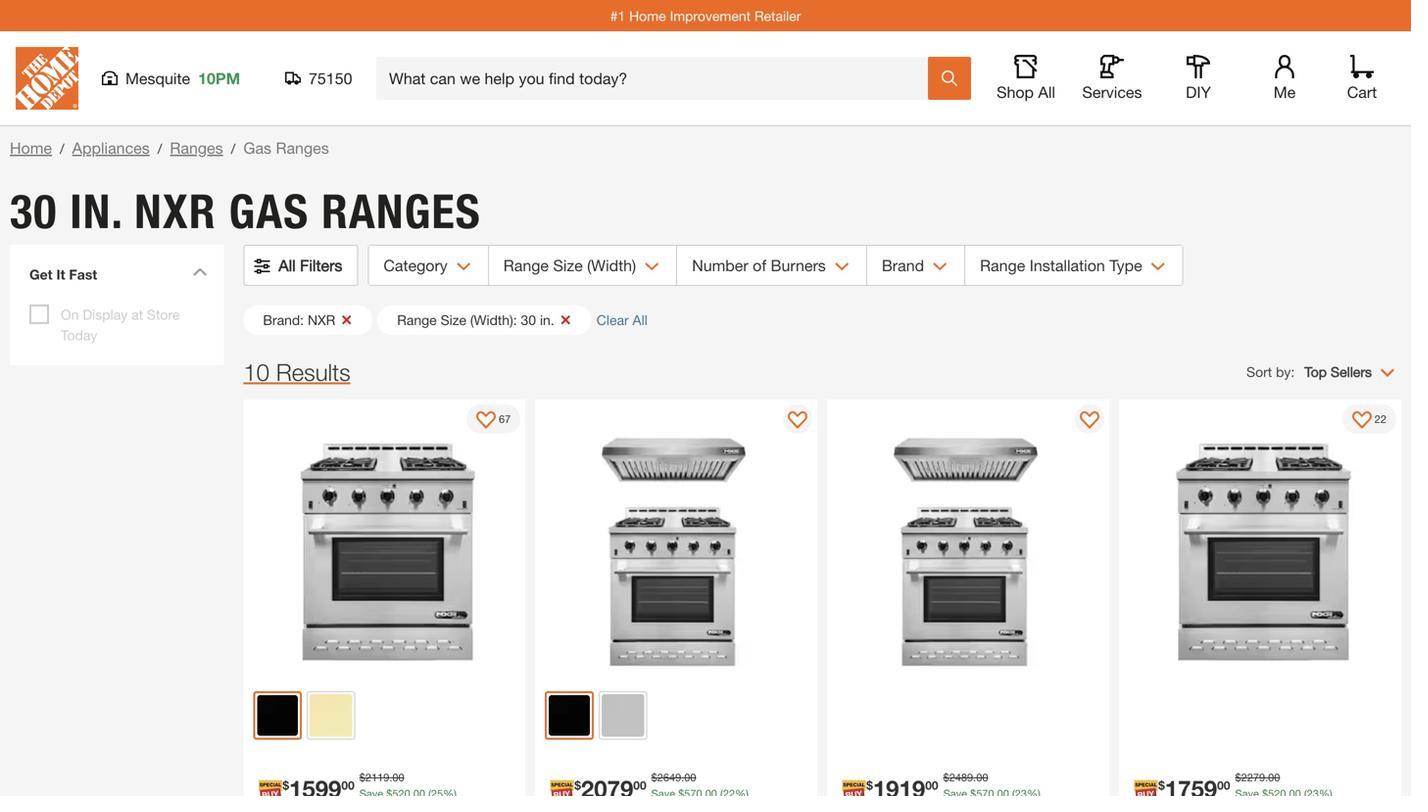 Task type: describe. For each thing, give the bounding box(es) containing it.
3 / from the left
[[231, 141, 235, 157]]

the home depot logo image
[[16, 47, 78, 110]]

get it fast link
[[20, 255, 214, 300]]

00 right 2279
[[1268, 772, 1280, 784]]

get
[[29, 267, 53, 283]]

brand: nxr button
[[243, 306, 373, 335]]

0 vertical spatial gas
[[243, 139, 271, 157]]

10
[[243, 359, 269, 386]]

range for range size (width)
[[503, 256, 549, 275]]

services
[[1082, 83, 1142, 101]]

. for 2649
[[681, 772, 684, 784]]

2 display image from the left
[[788, 412, 808, 431]]

2489
[[949, 772, 973, 784]]

shop
[[997, 83, 1034, 101]]

sellers
[[1331, 364, 1372, 380]]

brand:
[[263, 312, 304, 328]]

store
[[147, 307, 180, 323]]

open arrow image for category
[[456, 263, 471, 271]]

. for 2489
[[973, 772, 976, 784]]

(width)
[[587, 256, 636, 275]]

cart link
[[1340, 55, 1384, 102]]

stainless steel and gold image
[[601, 695, 644, 737]]

00 left 2119
[[341, 779, 354, 793]]

(width):
[[470, 312, 517, 328]]

brand link
[[867, 246, 964, 285]]

00 right 2119
[[392, 772, 404, 784]]

diy button
[[1167, 55, 1230, 102]]

$ 2119 . 00
[[359, 772, 404, 784]]

. for 2279
[[1265, 772, 1268, 784]]

filters
[[300, 256, 342, 275]]

clear all
[[596, 312, 648, 328]]

stainless steel and black image for $ 2119 . 00
[[257, 696, 298, 736]]

home link
[[10, 139, 52, 157]]

mesquite 10pm
[[125, 69, 240, 88]]

shop all button
[[995, 55, 1057, 102]]

1 vertical spatial gas
[[229, 183, 309, 240]]

What can we help you find today? search field
[[389, 58, 927, 99]]

type
[[1109, 256, 1142, 275]]

$ 2279 . 00
[[1235, 772, 1280, 784]]

0 vertical spatial nxr
[[134, 183, 216, 240]]

30 in. nxr gas ranges
[[10, 183, 481, 240]]

1 horizontal spatial home
[[629, 8, 666, 24]]

at
[[131, 307, 143, 323]]

appliances link
[[72, 139, 150, 157]]

sort
[[1246, 364, 1272, 380]]

by:
[[1276, 364, 1295, 380]]

size for (width):
[[441, 312, 466, 328]]

ranges down the 75150 button
[[276, 139, 329, 157]]

67
[[499, 413, 511, 426]]

entree 30 in. 4.5 cu. ft. professional style liquid propane range with convection oven in stainless steel and black image
[[1119, 400, 1401, 682]]

shop all
[[997, 83, 1055, 101]]

on display at store today
[[61, 307, 180, 343]]

0 vertical spatial in.
[[70, 183, 122, 240]]

get it fast
[[29, 267, 97, 283]]

number
[[692, 256, 748, 275]]

number of burners
[[692, 256, 826, 275]]

sort by: top sellers
[[1246, 364, 1372, 380]]

$ 2489 . 00
[[943, 772, 988, 784]]

10 results
[[243, 359, 350, 386]]

appliances
[[72, 139, 150, 157]]

me
[[1274, 83, 1296, 101]]

burners
[[771, 256, 826, 275]]

range size (width): 30 in. button
[[377, 306, 592, 335]]

00 left 2649
[[633, 779, 646, 793]]

75150
[[309, 69, 352, 88]]

all for shop all
[[1038, 83, 1055, 101]]



Task type: locate. For each thing, give the bounding box(es) containing it.
home / appliances / ranges / gas ranges
[[10, 139, 329, 157]]

installation
[[1030, 256, 1105, 275]]

1 horizontal spatial 30
[[521, 312, 536, 328]]

2649
[[657, 772, 681, 784]]

stainless steel and gold image
[[310, 695, 352, 737]]

open arrow image for brand
[[933, 263, 948, 271]]

0 horizontal spatial open arrow image
[[456, 263, 471, 271]]

clear
[[596, 312, 629, 328]]

. for 2119
[[389, 772, 392, 784]]

open arrow image inside number of burners link
[[835, 263, 849, 271]]

30 inside button
[[521, 312, 536, 328]]

top
[[1304, 364, 1327, 380]]

0 horizontal spatial home
[[10, 139, 52, 157]]

entree bundle 30 in. 4.5 cu. ft. pro-style gas range with convection oven and range hood in stainless steel and black image
[[827, 400, 1109, 682]]

75150 button
[[285, 69, 353, 88]]

1 horizontal spatial range
[[503, 256, 549, 275]]

1 stainless steel and black image from the left
[[257, 696, 298, 736]]

entree bundle 30 in. 4.5 cu. ft. pro-style liquid propane range convection oven range hood in stainless steel and black image
[[535, 400, 817, 682]]

range
[[503, 256, 549, 275], [980, 256, 1025, 275], [397, 312, 437, 328]]

1 horizontal spatial in.
[[540, 312, 554, 328]]

2 open arrow image from the left
[[933, 263, 948, 271]]

size
[[553, 256, 583, 275], [441, 312, 466, 328]]

2 horizontal spatial range
[[980, 256, 1025, 275]]

4 . from the left
[[1265, 772, 1268, 784]]

#1 home improvement retailer
[[610, 8, 801, 24]]

3 display image from the left
[[1352, 412, 1372, 431]]

entree 30 in. 4.5 cu. ft. professional style gas range with convection oven in stainless steel and black image
[[243, 400, 525, 682]]

me button
[[1253, 55, 1316, 102]]

0 horizontal spatial size
[[441, 312, 466, 328]]

2 open arrow image from the left
[[835, 263, 849, 271]]

in. right (width):
[[540, 312, 554, 328]]

1 horizontal spatial open arrow image
[[835, 263, 849, 271]]

home right #1 at the left of the page
[[629, 8, 666, 24]]

number of burners link
[[677, 246, 866, 285]]

all for clear all
[[633, 312, 648, 328]]

of
[[753, 256, 766, 275]]

mesquite
[[125, 69, 190, 88]]

10pm
[[198, 69, 240, 88]]

0 horizontal spatial stainless steel and black image
[[257, 696, 298, 736]]

0 vertical spatial 30
[[10, 183, 57, 240]]

2279
[[1241, 772, 1265, 784]]

2 vertical spatial all
[[633, 312, 648, 328]]

nxr inside button
[[308, 312, 335, 328]]

1 vertical spatial nxr
[[308, 312, 335, 328]]

display image
[[1080, 412, 1099, 431]]

retailer
[[754, 8, 801, 24]]

range size (width)
[[503, 256, 636, 275]]

2 . from the left
[[681, 772, 684, 784]]

display image inside 67 dropdown button
[[476, 412, 496, 431]]

on
[[61, 307, 79, 323]]

cart
[[1347, 83, 1377, 101]]

ranges down mesquite 10pm
[[170, 139, 223, 157]]

00 left 2489
[[925, 779, 938, 793]]

open arrow image right burners at the right of page
[[835, 263, 849, 271]]

00 right 2489
[[976, 772, 988, 784]]

2 horizontal spatial /
[[231, 141, 235, 157]]

nxr
[[134, 183, 216, 240], [308, 312, 335, 328]]

67 button
[[466, 405, 521, 434]]

caret icon image
[[192, 268, 207, 276]]

2 horizontal spatial display image
[[1352, 412, 1372, 431]]

30 up the get
[[10, 183, 57, 240]]

open arrow image right (width)
[[645, 263, 660, 271]]

in. inside 'range size (width): 30 in.' button
[[540, 312, 554, 328]]

open arrow image for type
[[1151, 263, 1166, 271]]

0 horizontal spatial 30
[[10, 183, 57, 240]]

all left filters
[[279, 256, 296, 275]]

1 vertical spatial all
[[279, 256, 296, 275]]

1 horizontal spatial size
[[553, 256, 583, 275]]

1 open arrow image from the left
[[645, 263, 660, 271]]

size inside 'range size (width): 30 in.' button
[[441, 312, 466, 328]]

display image for 67
[[476, 412, 496, 431]]

2 stainless steel and black image from the left
[[549, 696, 590, 736]]

open arrow image inside range size (width) link
[[645, 263, 660, 271]]

$
[[359, 772, 365, 784], [651, 772, 657, 784], [943, 772, 949, 784], [1235, 772, 1241, 784], [283, 779, 289, 793], [574, 779, 581, 793], [866, 779, 873, 793], [1158, 779, 1165, 793]]

services button
[[1081, 55, 1143, 102]]

open arrow image inside category link
[[456, 263, 471, 271]]

in.
[[70, 183, 122, 240], [540, 312, 554, 328]]

$ 2649 . 00
[[651, 772, 696, 784]]

clear all button
[[596, 310, 662, 331]]

1 vertical spatial in.
[[540, 312, 554, 328]]

today
[[61, 327, 97, 343]]

1 open arrow image from the left
[[456, 263, 471, 271]]

all filters
[[279, 256, 342, 275]]

all
[[1038, 83, 1055, 101], [279, 256, 296, 275], [633, 312, 648, 328]]

0 horizontal spatial display image
[[476, 412, 496, 431]]

gas up the all filters "button"
[[229, 183, 309, 240]]

display image inside 22 dropdown button
[[1352, 412, 1372, 431]]

display image for 22
[[1352, 412, 1372, 431]]

ranges for /
[[170, 139, 223, 157]]

2 / from the left
[[158, 141, 162, 157]]

1 / from the left
[[60, 141, 64, 157]]

/ left ranges link
[[158, 141, 162, 157]]

home down the home depot logo
[[10, 139, 52, 157]]

1 horizontal spatial /
[[158, 141, 162, 157]]

category link
[[369, 246, 488, 285]]

2119
[[365, 772, 389, 784]]

brand
[[882, 256, 924, 275]]

range inside button
[[397, 312, 437, 328]]

open arrow image for burners
[[835, 263, 849, 271]]

#1
[[610, 8, 625, 24]]

open arrow image right the category
[[456, 263, 471, 271]]

range up (width):
[[503, 256, 549, 275]]

fast
[[69, 267, 97, 283]]

all inside "button"
[[279, 256, 296, 275]]

00 right 2649
[[684, 772, 696, 784]]

open arrow image
[[645, 263, 660, 271], [835, 263, 849, 271], [1151, 263, 1166, 271]]

in. up fast
[[70, 183, 122, 240]]

range installation type
[[980, 256, 1142, 275]]

ranges
[[170, 139, 223, 157], [276, 139, 329, 157], [321, 183, 481, 240]]

30 right (width):
[[521, 312, 536, 328]]

all right clear
[[633, 312, 648, 328]]

0 horizontal spatial in.
[[70, 183, 122, 240]]

/ right ranges link
[[231, 141, 235, 157]]

0 horizontal spatial open arrow image
[[645, 263, 660, 271]]

2 horizontal spatial all
[[1038, 83, 1055, 101]]

stainless steel and black image for $ 2649 . 00
[[549, 696, 590, 736]]

open arrow image
[[456, 263, 471, 271], [933, 263, 948, 271]]

display image
[[476, 412, 496, 431], [788, 412, 808, 431], [1352, 412, 1372, 431]]

00
[[392, 772, 404, 784], [684, 772, 696, 784], [976, 772, 988, 784], [1268, 772, 1280, 784], [341, 779, 354, 793], [633, 779, 646, 793], [925, 779, 938, 793], [1217, 779, 1230, 793]]

gas right ranges link
[[243, 139, 271, 157]]

1 vertical spatial size
[[441, 312, 466, 328]]

open arrow image for (width)
[[645, 263, 660, 271]]

2 horizontal spatial open arrow image
[[1151, 263, 1166, 271]]

0 horizontal spatial range
[[397, 312, 437, 328]]

1 vertical spatial home
[[10, 139, 52, 157]]

nxr right the brand:
[[308, 312, 335, 328]]

1 horizontal spatial nxr
[[308, 312, 335, 328]]

stainless steel and black image
[[257, 696, 298, 736], [549, 696, 590, 736]]

range down the category
[[397, 312, 437, 328]]

nxr down home / appliances / ranges / gas ranges
[[134, 183, 216, 240]]

1 horizontal spatial all
[[633, 312, 648, 328]]

size for (width)
[[553, 256, 583, 275]]

ranges link
[[170, 139, 223, 157]]

0 vertical spatial all
[[1038, 83, 1055, 101]]

3 open arrow image from the left
[[1151, 263, 1166, 271]]

size inside range size (width) link
[[553, 256, 583, 275]]

range for range installation type
[[980, 256, 1025, 275]]

22 button
[[1342, 405, 1396, 434]]

it
[[56, 267, 65, 283]]

0 horizontal spatial /
[[60, 141, 64, 157]]

home
[[629, 8, 666, 24], [10, 139, 52, 157]]

size left (width)
[[553, 256, 583, 275]]

range left installation at the top right
[[980, 256, 1025, 275]]

diy
[[1186, 83, 1211, 101]]

display
[[83, 307, 128, 323]]

/
[[60, 141, 64, 157], [158, 141, 162, 157], [231, 141, 235, 157]]

brand: nxr
[[263, 312, 335, 328]]

22
[[1375, 413, 1386, 426]]

range size (width) link
[[489, 246, 676, 285]]

stainless steel and black image left stainless steel and gold image
[[549, 696, 590, 736]]

ranges for gas
[[321, 183, 481, 240]]

open arrow image inside range installation type link
[[1151, 263, 1166, 271]]

00 left 2279
[[1217, 779, 1230, 793]]

all filters button
[[244, 246, 357, 285]]

.
[[389, 772, 392, 784], [681, 772, 684, 784], [973, 772, 976, 784], [1265, 772, 1268, 784]]

30
[[10, 183, 57, 240], [521, 312, 536, 328]]

0 vertical spatial size
[[553, 256, 583, 275]]

1 horizontal spatial open arrow image
[[933, 263, 948, 271]]

open arrow image inside "brand" link
[[933, 263, 948, 271]]

1 . from the left
[[389, 772, 392, 784]]

stainless steel and black image left stainless steel and gold icon
[[257, 696, 298, 736]]

0 horizontal spatial nxr
[[134, 183, 216, 240]]

1 horizontal spatial stainless steel and black image
[[549, 696, 590, 736]]

size left (width):
[[441, 312, 466, 328]]

all right shop
[[1038, 83, 1055, 101]]

range size (width): 30 in.
[[397, 312, 554, 328]]

results
[[276, 359, 350, 386]]

1 vertical spatial 30
[[521, 312, 536, 328]]

open arrow image right type
[[1151, 263, 1166, 271]]

3 . from the left
[[973, 772, 976, 784]]

1 horizontal spatial display image
[[788, 412, 808, 431]]

open arrow image right brand
[[933, 263, 948, 271]]

0 vertical spatial home
[[629, 8, 666, 24]]

category
[[383, 256, 448, 275]]

0 horizontal spatial all
[[279, 256, 296, 275]]

range for range size (width): 30 in.
[[397, 312, 437, 328]]

gas
[[243, 139, 271, 157], [229, 183, 309, 240]]

range installation type link
[[965, 246, 1182, 285]]

ranges up the category
[[321, 183, 481, 240]]

improvement
[[670, 8, 751, 24]]

/ right 'home' link
[[60, 141, 64, 157]]

1 display image from the left
[[476, 412, 496, 431]]



Task type: vqa. For each thing, say whether or not it's contained in the screenshot.
Results
yes



